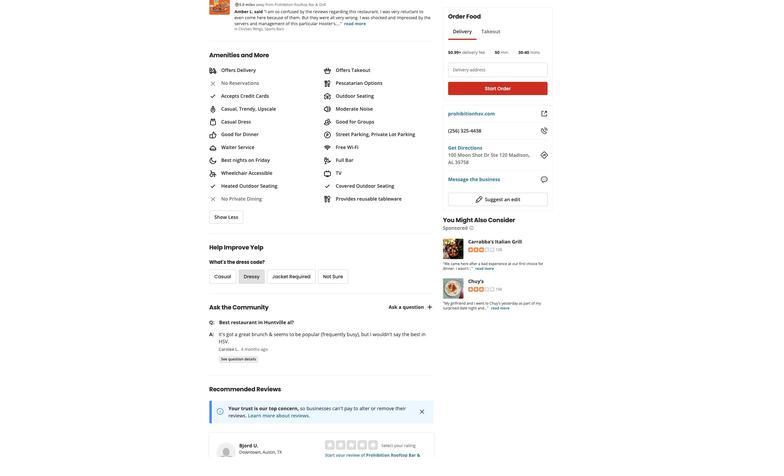 Task type: locate. For each thing, give the bounding box(es) containing it.
0 horizontal spatial in
[[234, 26, 238, 32]]

our right is
[[259, 406, 268, 412]]

full
[[336, 157, 344, 164]]

24 checkmark v2 image up 24 ambience v2 icon
[[209, 93, 216, 100]]

24 ambience v2 image
[[209, 106, 216, 113]]

wi-
[[347, 144, 355, 151]]

best down waiter
[[221, 157, 231, 164]]

3 star rating image
[[468, 248, 495, 253], [468, 288, 495, 292]]

chuy's image
[[443, 279, 464, 299]]

best inside ask the community "element"
[[219, 320, 230, 326]]

1 horizontal spatial a
[[399, 304, 402, 311]]

pescatarian
[[336, 80, 363, 87]]

seating for covered outdoor seating
[[377, 183, 394, 190]]

2 horizontal spatial seating
[[377, 183, 394, 190]]

options
[[364, 80, 383, 87]]

24 shopping v2 image
[[324, 67, 331, 74]]

street
[[336, 131, 350, 138]]

for for dinner
[[235, 131, 242, 138]]

120 down carrabba's italian grill link
[[496, 247, 502, 253]]

ago
[[261, 347, 268, 353]]

casual inside amenities and more element
[[221, 119, 237, 125]]

0 horizontal spatial so
[[275, 9, 280, 14]]

a up say
[[399, 304, 402, 311]]

& up reviews
[[315, 2, 318, 7]]

1 vertical spatial 24 checkmark v2 image
[[324, 183, 331, 190]]

more inside info alert
[[263, 413, 275, 420]]

and right 'shocked'
[[388, 15, 396, 20]]

1 vertical spatial no
[[221, 196, 228, 202]]

our right at
[[512, 262, 518, 267]]

recommended reviews
[[209, 386, 281, 394]]

outdoor down wheelchair accessible
[[239, 183, 259, 190]]

miles
[[245, 2, 255, 7]]

i inside "we came here after a bad experience at our first choice for dinner. i wasn't…"
[[456, 266, 457, 271]]

0 horizontal spatial question
[[228, 357, 243, 362]]

1 horizontal spatial ask
[[389, 304, 397, 311]]

3 star rating image down carrabba's
[[468, 248, 495, 253]]

was up 'shocked'
[[383, 9, 390, 14]]

amenities and more element
[[200, 41, 438, 224]]

might
[[456, 216, 473, 225]]

bar right full
[[345, 157, 353, 164]]

casual down what's
[[214, 274, 231, 280]]

1 24 close v2 image from the top
[[209, 80, 216, 87]]

0 vertical spatial 24 checkmark v2 image
[[209, 93, 216, 100]]

read up chuy's link
[[475, 266, 484, 271]]

i inside it's got a great brunch & seems to be popular (frequently busy), but i wouldn't say the best in hsv. carolee l. 4 months ago
[[370, 332, 371, 338]]

seating up "tableware"
[[377, 183, 394, 190]]

more for read more link for chuy's
[[500, 306, 510, 311]]

1 horizontal spatial so
[[300, 406, 305, 412]]

(256)
[[448, 128, 459, 134]]

2 vertical spatial a
[[235, 332, 238, 338]]

ask the community
[[209, 304, 269, 312]]

0 vertical spatial question
[[403, 304, 424, 311]]

very down regarding
[[336, 15, 344, 20]]

groups
[[357, 119, 374, 125]]

read more link down wrong.
[[344, 21, 366, 26]]

read more for chuy's
[[491, 306, 510, 311]]

more right after
[[485, 266, 494, 271]]

i left went
[[474, 301, 475, 306]]

2 horizontal spatial read
[[491, 306, 499, 311]]

for inside "we came here after a bad experience at our first choice for dinner. i wasn't…"
[[538, 262, 543, 267]]

here inside "we came here after a bad experience at our first choice for dinner. i wasn't…"
[[461, 262, 469, 267]]

1 vertical spatial takeout
[[351, 67, 370, 74]]

you might also consider
[[443, 216, 515, 225]]

busy),
[[347, 332, 360, 338]]

0 horizontal spatial takeout
[[351, 67, 370, 74]]

1 horizontal spatial good
[[336, 119, 348, 125]]

more left as
[[500, 306, 510, 311]]

0 horizontal spatial &
[[269, 332, 272, 338]]

help improve yelp
[[209, 244, 263, 252]]

24 waiter v2 image
[[209, 144, 216, 152]]

24 checkmark v2 image up 24 reusable tableware v2 icon at the left of the page
[[324, 183, 331, 190]]

0 vertical spatial here
[[257, 15, 266, 20]]

by up "but"
[[300, 9, 305, 14]]

their
[[395, 406, 406, 412]]

order left the 'food'
[[448, 12, 465, 21]]

not sure
[[323, 274, 343, 280]]

1 vertical spatial our
[[259, 406, 268, 412]]

read more link for carrabba's italian grill
[[475, 266, 494, 271]]

1 vertical spatial in
[[258, 320, 263, 326]]

0 horizontal spatial was
[[362, 15, 370, 20]]

1 reviews. from the left
[[228, 413, 247, 420]]

management
[[258, 21, 285, 26]]

read more link up chuy's
[[475, 266, 494, 271]]

by
[[300, 9, 305, 14], [418, 15, 423, 20]]

0 vertical spatial takeout
[[482, 28, 501, 35]]

offers delivery
[[221, 67, 256, 74]]

i up 'shocked'
[[380, 9, 381, 14]]

a left bad
[[478, 262, 480, 267]]

24 checkmark v2 image for accepts
[[209, 93, 216, 100]]

ask a question link
[[389, 304, 434, 311]]

read for carrabba's italian grill
[[475, 266, 484, 271]]

1 vertical spatial bar
[[345, 157, 353, 164]]

1 horizontal spatial l.
[[250, 9, 253, 14]]

more for carrabba's italian grill read more link
[[485, 266, 494, 271]]

sponsored
[[443, 225, 468, 231]]

1 horizontal spatial 24 checkmark v2 image
[[324, 183, 331, 190]]

cards
[[256, 93, 269, 99]]

grill right italian
[[512, 239, 522, 245]]

rooftop
[[294, 2, 308, 7]]

in chicken wings, sports bars
[[234, 26, 284, 32]]

1 horizontal spatial reviews.
[[291, 413, 310, 420]]

0 vertical spatial read
[[344, 21, 354, 26]]

1 vertical spatial grill
[[512, 239, 522, 245]]

2 horizontal spatial in
[[422, 332, 426, 338]]

outdoor
[[336, 93, 355, 99], [239, 183, 259, 190], [356, 183, 376, 190]]

1 horizontal spatial for
[[349, 119, 356, 125]]

bjord u. downtown, austin, tx
[[239, 443, 282, 456]]

first
[[519, 262, 526, 267]]

the right say
[[402, 332, 409, 338]]

rating element
[[325, 441, 378, 450]]

street parking, private lot parking
[[336, 131, 415, 138]]

to left be
[[289, 332, 294, 338]]

0 vertical spatial was
[[383, 9, 390, 14]]

no for no reservations
[[221, 80, 228, 87]]

1 horizontal spatial offers
[[336, 67, 350, 74]]

consider
[[488, 216, 515, 225]]

to inside "i am so confused by the reviews regarding this restaurant. i was very reluctant to even come here because of them. but they were all very wrong. i was shocked and impressed by the servers and management of this particular hooter's.…"
[[419, 9, 423, 14]]

jacket
[[272, 274, 288, 280]]

1 vertical spatial by
[[418, 15, 423, 20]]

None radio
[[325, 441, 335, 450], [336, 441, 345, 450], [347, 441, 356, 450], [357, 441, 367, 450], [325, 441, 335, 450], [336, 441, 345, 450], [347, 441, 356, 450], [357, 441, 367, 450]]

can't
[[332, 406, 343, 412]]

jacket required
[[272, 274, 311, 280]]

grill up reviews
[[319, 2, 326, 7]]

24 food v2 image
[[324, 80, 331, 87]]

0 vertical spatial best
[[221, 157, 231, 164]]

24 checkmark v2 image
[[209, 93, 216, 100], [324, 183, 331, 190]]

start
[[485, 85, 496, 92]]

best inside amenities and more element
[[221, 157, 231, 164]]

question right see
[[228, 357, 243, 362]]

0 vertical spatial good
[[336, 119, 348, 125]]

hooter's.…"
[[319, 21, 342, 26]]

moon
[[458, 152, 471, 159]]

restaurant
[[231, 320, 257, 326]]

0 horizontal spatial a
[[235, 332, 238, 338]]

was down restaurant.
[[362, 15, 370, 20]]

1 horizontal spatial takeout
[[482, 28, 501, 35]]

2 horizontal spatial outdoor
[[356, 183, 376, 190]]

0 vertical spatial 3 star rating image
[[468, 248, 495, 253]]

and inside "my girlfriend and i went to chuy's yesterday as part of my surprised date night and…"
[[467, 301, 473, 306]]

trendy,
[[239, 106, 257, 112]]

to right went
[[485, 301, 489, 306]]

0 vertical spatial read more link
[[344, 21, 366, 26]]

trust
[[241, 406, 253, 412]]

to right reluctant
[[419, 9, 423, 14]]

more down wrong.
[[355, 21, 366, 26]]

reviews. down your
[[228, 413, 247, 420]]

read more right and…"
[[491, 306, 510, 311]]

2 vertical spatial of
[[532, 301, 535, 306]]

1 vertical spatial 24 close v2 image
[[209, 196, 216, 203]]

24 add v2 image
[[426, 304, 434, 311]]

at
[[508, 262, 511, 267]]

1 vertical spatial read more
[[475, 266, 494, 271]]

read more up chuy's
[[475, 266, 494, 271]]

1 vertical spatial private
[[229, 196, 246, 202]]

order right start
[[498, 85, 511, 92]]

2 horizontal spatial a
[[478, 262, 480, 267]]

seating up noise
[[357, 93, 374, 99]]

private down heated
[[229, 196, 246, 202]]

None radio
[[368, 441, 378, 450]]

for right choice
[[538, 262, 543, 267]]

read more for carrabba's italian grill
[[475, 266, 494, 271]]

24 info v2 image
[[216, 409, 224, 416]]

were
[[319, 15, 329, 20]]

1 offers from the left
[[221, 67, 236, 74]]

& left seems
[[269, 332, 272, 338]]

2 vertical spatial read more
[[491, 306, 510, 311]]

read right and…"
[[491, 306, 499, 311]]

your trust is our top concern,
[[228, 406, 299, 412]]

dressy
[[244, 274, 260, 280]]

seating down accessible
[[260, 183, 277, 190]]

here inside "i am so confused by the reviews regarding this restaurant. i was very reluctant to even come here because of them. but they were all very wrong. i was shocked and impressed by the servers and management of this particular hooter's.…"
[[257, 15, 266, 20]]

read down wrong.
[[344, 21, 354, 26]]

0 horizontal spatial very
[[336, 15, 344, 20]]

i right dinner.
[[456, 266, 457, 271]]

am
[[268, 9, 274, 14]]

the inside help improve yelp "element"
[[227, 259, 235, 266]]

credit
[[240, 93, 255, 99]]

the right the message
[[470, 176, 478, 183]]

24 pencil v2 image
[[475, 196, 483, 203]]

1 horizontal spatial bar
[[345, 157, 353, 164]]

covered
[[336, 183, 355, 190]]

ask up say
[[389, 304, 397, 311]]

suggest an edit button
[[448, 193, 548, 206]]

16 info v2 image
[[469, 226, 474, 231]]

0 vertical spatial a
[[478, 262, 480, 267]]

to inside it's got a great brunch & seems to be popular (frequently busy), but i wouldn't say the best in hsv. carolee l. 4 months ago
[[289, 332, 294, 338]]

offers up pescatarian
[[336, 67, 350, 74]]

min
[[501, 50, 508, 55]]

a:
[[209, 332, 214, 338]]

0 vertical spatial this
[[349, 9, 356, 14]]

outdoor up moderate
[[336, 93, 355, 99]]

to inside "my girlfriend and i went to chuy's yesterday as part of my surprised date night and…"
[[485, 301, 489, 306]]

more down top
[[263, 413, 275, 420]]

close image
[[418, 409, 426, 416]]

2 24 close v2 image from the top
[[209, 196, 216, 203]]

our inside "we came here after a bad experience at our first choice for dinner. i wasn't…"
[[512, 262, 518, 267]]

delivery inside tab list
[[453, 28, 472, 35]]

2 no from the top
[[221, 196, 228, 202]]

delivery left address
[[453, 67, 469, 73]]

takeout up the delivery tab panel at top right
[[482, 28, 501, 35]]

ask inside 'link'
[[389, 304, 397, 311]]

delivery down 'order food'
[[453, 28, 472, 35]]

say
[[393, 332, 401, 338]]

best for best nights on friday
[[221, 157, 231, 164]]

1 3 star rating image from the top
[[468, 248, 495, 253]]

0 vertical spatial for
[[349, 119, 356, 125]]

in inside it's got a great brunch & seems to be popular (frequently busy), but i wouldn't say the best in hsv. carolee l. 4 months ago
[[422, 332, 426, 338]]

tab list
[[448, 28, 505, 40]]

chicken
[[239, 26, 252, 32]]

i right but
[[370, 332, 371, 338]]

bar
[[309, 2, 314, 7], [345, 157, 353, 164]]

full bar
[[336, 157, 353, 164]]

1 vertical spatial a
[[399, 304, 402, 311]]

1 horizontal spatial here
[[461, 262, 469, 267]]

1 vertical spatial read
[[475, 266, 484, 271]]

casual for casual
[[214, 274, 231, 280]]

0 horizontal spatial outdoor
[[239, 183, 259, 190]]

i right wrong.
[[360, 15, 361, 20]]

order
[[448, 12, 465, 21], [498, 85, 511, 92]]

0 horizontal spatial bar
[[309, 2, 314, 7]]

this down them.
[[291, 21, 298, 26]]

"my
[[443, 301, 450, 306]]

1 vertical spatial 3 star rating image
[[468, 288, 495, 292]]

l. inside it's got a great brunch & seems to be popular (frequently busy), but i wouldn't say the best in hsv. carolee l. 4 months ago
[[235, 347, 239, 353]]

madison,
[[509, 152, 530, 159]]

0 vertical spatial casual
[[221, 119, 237, 125]]

a right the got
[[235, 332, 238, 338]]

read more link right and…"
[[491, 306, 510, 311]]

for down moderate noise
[[349, 119, 356, 125]]

so up because
[[275, 9, 280, 14]]

in right best
[[422, 332, 426, 338]]

2 vertical spatial read more link
[[491, 306, 510, 311]]

1 no from the top
[[221, 80, 228, 87]]

1 vertical spatial this
[[291, 21, 298, 26]]

1 horizontal spatial question
[[403, 304, 424, 311]]

girlfriend
[[451, 301, 466, 306]]

to right pay
[[354, 406, 358, 412]]

0 horizontal spatial private
[[229, 196, 246, 202]]

2 vertical spatial for
[[538, 262, 543, 267]]

i inside "my girlfriend and i went to chuy's yesterday as part of my surprised date night and…"
[[474, 301, 475, 306]]

0 vertical spatial 120
[[499, 152, 508, 159]]

0 vertical spatial so
[[275, 9, 280, 14]]

casual inside "button"
[[214, 274, 231, 280]]

1 horizontal spatial was
[[383, 9, 390, 14]]

offers down the amenities
[[221, 67, 236, 74]]

24 phone v2 image
[[541, 127, 548, 135]]

2 vertical spatial in
[[422, 332, 426, 338]]

tab list containing delivery
[[448, 28, 505, 40]]

1 horizontal spatial in
[[258, 320, 263, 326]]

a inside 'link'
[[399, 304, 402, 311]]

good
[[336, 119, 348, 125], [221, 131, 234, 138]]

24 wheelchair v2 image
[[209, 170, 216, 177]]

casual down casual,
[[221, 119, 237, 125]]

24 close v2 image
[[209, 80, 216, 87], [209, 196, 216, 203]]

bar right rooftop
[[309, 2, 314, 7]]

l. left "4"
[[235, 347, 239, 353]]

2 horizontal spatial for
[[538, 262, 543, 267]]

1 vertical spatial here
[[461, 262, 469, 267]]

in left chicken
[[234, 26, 238, 32]]

bad
[[481, 262, 488, 267]]

the left dress
[[227, 259, 235, 266]]

group inside help improve yelp "element"
[[209, 270, 391, 284]]

1 vertical spatial so
[[300, 406, 305, 412]]

&
[[315, 2, 318, 7], [269, 332, 272, 338]]

grill
[[319, 2, 326, 7], [512, 239, 522, 245]]

get directions 100 moon shot dr ste 120 madison, al 35758
[[448, 145, 530, 166]]

best for best restaurant in huntville al?
[[219, 320, 230, 326]]

0 vertical spatial our
[[512, 262, 518, 267]]

q:
[[209, 320, 214, 326]]

business
[[479, 176, 500, 183]]

of down confused
[[284, 15, 288, 20]]

for left the dinner
[[235, 131, 242, 138]]

here down the said at the left
[[257, 15, 266, 20]]

1 vertical spatial order
[[498, 85, 511, 92]]

24 checkmark v2 image for covered
[[324, 183, 331, 190]]

so right concern,
[[300, 406, 305, 412]]

0 vertical spatial l.
[[250, 9, 253, 14]]

group containing casual
[[209, 270, 391, 284]]

24 close v2 image down 24 checkmark v2 image
[[209, 196, 216, 203]]

2 3 star rating image from the top
[[468, 288, 495, 292]]

group
[[209, 270, 391, 284]]

no down heated
[[221, 196, 228, 202]]

0 horizontal spatial our
[[259, 406, 268, 412]]

24 close v2 image down 24 order v2 image
[[209, 80, 216, 87]]

l. up the come
[[250, 9, 253, 14]]

1 vertical spatial casual
[[214, 274, 231, 280]]

0 horizontal spatial here
[[257, 15, 266, 20]]

for
[[349, 119, 356, 125], [235, 131, 242, 138], [538, 262, 543, 267]]

0 horizontal spatial 24 checkmark v2 image
[[209, 93, 216, 100]]

0 horizontal spatial seating
[[260, 183, 277, 190]]

0 horizontal spatial good
[[221, 131, 234, 138]]

by right impressed on the top of page
[[418, 15, 423, 20]]

wings,
[[253, 26, 264, 32]]

0 vertical spatial private
[[371, 131, 388, 138]]

3 star rating image down chuy's
[[468, 288, 495, 292]]

good up waiter
[[221, 131, 234, 138]]

2 vertical spatial read
[[491, 306, 499, 311]]

1 vertical spatial was
[[362, 15, 370, 20]]

private left lot
[[371, 131, 388, 138]]

details
[[244, 357, 256, 362]]

no up accepts
[[221, 80, 228, 87]]

1 horizontal spatial our
[[512, 262, 518, 267]]

2 offers from the left
[[336, 67, 350, 74]]

outdoor up reusable
[[356, 183, 376, 190]]

learn more about reviews. link
[[248, 413, 310, 420]]

prohibitionhsv.com link
[[448, 111, 495, 117]]

waiter
[[221, 144, 237, 151]]

here left after
[[461, 262, 469, 267]]

good up street
[[336, 119, 348, 125]]

of left "my"
[[532, 301, 535, 306]]

delivery inside amenities and more element
[[237, 67, 256, 74]]

0 vertical spatial &
[[315, 2, 318, 7]]

prohibition
[[275, 2, 293, 7]]

read for chuy's
[[491, 306, 499, 311]]

very up impressed on the top of page
[[391, 9, 400, 14]]

and left went
[[467, 301, 473, 306]]

ask up "q:" at the left
[[209, 304, 220, 312]]

reviews. down concern,
[[291, 413, 310, 420]]

delivery up reservations
[[237, 67, 256, 74]]

0 vertical spatial no
[[221, 80, 228, 87]]

brunch
[[252, 332, 268, 338]]

24 outdoor seating v2 image
[[324, 93, 331, 100]]

of right bars
[[286, 21, 290, 26]]

in up brunch
[[258, 320, 263, 326]]

120 right the ste
[[499, 152, 508, 159]]

but
[[361, 332, 369, 338]]

service
[[238, 144, 254, 151]]

outdoor for covered outdoor seating
[[356, 183, 376, 190]]

see question details
[[221, 357, 256, 362]]

this up wrong.
[[349, 9, 356, 14]]

read more down wrong.
[[344, 21, 366, 26]]

what's the dress code?
[[209, 259, 265, 266]]

al?
[[287, 320, 294, 326]]

3 star rating image for chuy's
[[468, 288, 495, 292]]



Task type: vqa. For each thing, say whether or not it's contained in the screenshot.
Amenities
yes



Task type: describe. For each thing, give the bounding box(es) containing it.
1 vertical spatial question
[[228, 357, 243, 362]]

al
[[448, 159, 454, 166]]

concern,
[[278, 406, 299, 412]]

0 horizontal spatial by
[[300, 9, 305, 14]]

1 vertical spatial 120
[[496, 247, 502, 253]]

part
[[524, 301, 531, 306]]

but
[[302, 15, 309, 20]]

delivery for delivery
[[453, 28, 472, 35]]

0 vertical spatial very
[[391, 9, 400, 14]]

24 checkmark v2 image
[[209, 183, 216, 190]]

night
[[468, 306, 477, 311]]

24 like v2 image
[[209, 132, 216, 139]]

0 horizontal spatial order
[[448, 12, 465, 21]]

24 parking v2 image
[[324, 132, 331, 139]]

code?
[[250, 259, 265, 266]]

and down the come
[[250, 21, 257, 26]]

30-
[[518, 50, 525, 55]]

hooters image
[[209, 0, 230, 15]]

(no rating) image
[[325, 441, 378, 450]]

1 horizontal spatial outdoor
[[336, 93, 355, 99]]

0 horizontal spatial grill
[[319, 2, 326, 7]]

0 horizontal spatial this
[[291, 21, 298, 26]]

less
[[228, 214, 238, 221]]

2 reviews. from the left
[[291, 413, 310, 420]]

the inside it's got a great brunch & seems to be popular (frequently busy), but i wouldn't say the best in hsv. carolee l. 4 months ago
[[402, 332, 409, 338]]

1 vertical spatial very
[[336, 15, 344, 20]]

24 casual v2 image
[[209, 119, 216, 126]]

as
[[519, 301, 523, 306]]

16 marker v2 image
[[234, 2, 239, 7]]

Order delivery text field
[[448, 63, 548, 77]]

24 close v2 image for no reservations
[[209, 80, 216, 87]]

best
[[411, 332, 420, 338]]

1 vertical spatial of
[[286, 21, 290, 26]]

good for good for groups
[[336, 119, 348, 125]]

1 horizontal spatial grill
[[512, 239, 522, 245]]

edit
[[511, 196, 520, 203]]

your
[[394, 443, 403, 449]]

24 nightlife v2 image
[[324, 157, 331, 165]]

more for "learn more about reviews." link
[[263, 413, 275, 420]]

for for groups
[[349, 119, 356, 125]]

24 close v2 image for no private dining
[[209, 196, 216, 203]]

of inside "my girlfriend and i went to chuy's yesterday as part of my surprised date night and…"
[[532, 301, 535, 306]]

delivery for delivery address
[[453, 67, 469, 73]]

the right impressed on the top of page
[[424, 15, 431, 20]]

0 vertical spatial read more
[[344, 21, 366, 26]]

it's
[[219, 332, 225, 338]]

photo of bjord u. image
[[216, 443, 236, 458]]

choice
[[527, 262, 538, 267]]

u.
[[253, 443, 258, 450]]

good for dinner
[[221, 131, 259, 138]]

austin,
[[263, 450, 276, 456]]

bjord
[[239, 443, 252, 450]]

4
[[241, 347, 243, 353]]

covered outdoor seating
[[336, 183, 394, 190]]

provides reusable tableware
[[336, 196, 402, 202]]

no private dining
[[221, 196, 262, 202]]

24 directions v2 image
[[541, 152, 548, 159]]

particular
[[299, 21, 318, 26]]

no for no private dining
[[221, 196, 228, 202]]

said
[[254, 9, 263, 14]]

come
[[245, 15, 256, 20]]

remove
[[377, 406, 394, 412]]

free
[[336, 144, 346, 151]]

outdoor seating
[[336, 93, 374, 99]]

24 order v2 image
[[209, 67, 216, 74]]

reservations
[[229, 80, 259, 87]]

(256) 325-4438
[[448, 128, 481, 134]]

learn
[[248, 413, 261, 420]]

the up restaurant
[[221, 304, 231, 312]]

help improve yelp element
[[200, 234, 434, 284]]

not
[[323, 274, 331, 280]]

so inside so businesses can't pay to alter or remove their reviews.
[[300, 406, 305, 412]]

24 television v2 image
[[324, 170, 331, 177]]

provides
[[336, 196, 356, 202]]

free wi-fi
[[336, 144, 359, 151]]

carrabba's italian grill image
[[443, 239, 464, 259]]

& inside it's got a great brunch & seems to be popular (frequently busy), but i wouldn't say the best in hsv. carolee l. 4 months ago
[[269, 332, 272, 338]]

offers for offers takeout
[[336, 67, 350, 74]]

recommended reviews element
[[200, 376, 434, 458]]

none radio inside recommended reviews 'element'
[[368, 441, 378, 450]]

pescatarian options
[[336, 80, 383, 87]]

learn more about reviews.
[[248, 413, 310, 420]]

seems
[[274, 332, 288, 338]]

tableware
[[378, 196, 402, 202]]

3 star rating image for carrabba's italian grill
[[468, 248, 495, 253]]

about
[[276, 413, 290, 420]]

best restaurant in huntville al?
[[219, 320, 294, 326]]

carrabba's
[[468, 239, 494, 245]]

surprised
[[443, 306, 459, 311]]

24 sound on v2 image
[[324, 106, 331, 113]]

outdoor for heated outdoor seating
[[239, 183, 259, 190]]

dr
[[484, 152, 490, 159]]

downtown,
[[239, 450, 262, 456]]

the inside button
[[470, 176, 478, 183]]

24 reusable tableware v2 image
[[324, 196, 331, 203]]

good for good for dinner
[[221, 131, 234, 138]]

my
[[536, 301, 541, 306]]

bar inside amenities and more element
[[345, 157, 353, 164]]

friday
[[255, 157, 270, 164]]

moderate noise
[[336, 106, 373, 112]]

regarding
[[329, 9, 348, 14]]

yelp
[[250, 244, 263, 252]]

and left more
[[241, 51, 253, 60]]

fi
[[355, 144, 359, 151]]

noise
[[360, 106, 373, 112]]

best nights on friday
[[221, 157, 270, 164]]

sure
[[332, 274, 343, 280]]

more for the top read more link
[[355, 21, 366, 26]]

a inside it's got a great brunch & seems to be popular (frequently busy), but i wouldn't say the best in hsv. carolee l. 4 months ago
[[235, 332, 238, 338]]

select your rating
[[381, 443, 416, 449]]

chuy's
[[468, 278, 484, 285]]

24 external link v2 image
[[541, 110, 548, 117]]

so businesses can't pay to alter or remove their reviews.
[[228, 406, 406, 420]]

ask for ask the community
[[209, 304, 220, 312]]

more
[[254, 51, 269, 60]]

1 horizontal spatial this
[[349, 9, 356, 14]]

carrabba's italian grill
[[468, 239, 522, 245]]

see question details link
[[219, 356, 258, 364]]

went
[[476, 301, 484, 306]]

reviews
[[313, 9, 328, 14]]

24 wifi v2 image
[[324, 144, 331, 152]]

see
[[221, 357, 227, 362]]

offers for offers delivery
[[221, 67, 236, 74]]

24 groups v2 image
[[324, 119, 331, 126]]

order inside start order button
[[498, 85, 511, 92]]

your
[[228, 406, 240, 412]]

24 message v2 image
[[541, 176, 548, 183]]

seating for heated outdoor seating
[[260, 183, 277, 190]]

"we
[[443, 262, 450, 267]]

0 vertical spatial in
[[234, 26, 238, 32]]

businesses
[[307, 406, 331, 412]]

$0.99+
[[448, 50, 461, 55]]

so inside "i am so confused by the reviews regarding this restaurant. i was very reluctant to even come here because of them. but they were all very wrong. i was shocked and impressed by the servers and management of this particular hooter's.…"
[[275, 9, 280, 14]]

takeout inside amenities and more element
[[351, 67, 370, 74]]

to inside so businesses can't pay to alter or remove their reviews.
[[354, 406, 358, 412]]

wheelchair
[[221, 170, 247, 177]]

1 horizontal spatial private
[[371, 131, 388, 138]]

1 horizontal spatial by
[[418, 15, 423, 20]]

directions
[[458, 145, 482, 151]]

our inside info alert
[[259, 406, 268, 412]]

came
[[451, 262, 460, 267]]

dress
[[236, 259, 249, 266]]

tx
[[277, 450, 282, 456]]

a inside "we came here after a bad experience at our first choice for dinner. i wasn't…"
[[478, 262, 480, 267]]

120 inside "get directions 100 moon shot dr ste 120 madison, al 35758"
[[499, 152, 508, 159]]

ste
[[491, 152, 498, 159]]

24 night v2 image
[[209, 157, 216, 165]]

top
[[269, 406, 277, 412]]

amenities and more
[[209, 51, 269, 60]]

156
[[496, 287, 502, 292]]

1 horizontal spatial seating
[[357, 93, 374, 99]]

even
[[234, 15, 244, 20]]

impressed
[[397, 15, 417, 20]]

dress
[[238, 119, 251, 125]]

reviews
[[256, 386, 281, 394]]

recommended
[[209, 386, 255, 394]]

dressy button
[[239, 270, 265, 284]]

read more link for chuy's
[[491, 306, 510, 311]]

ask the community element
[[200, 294, 443, 364]]

info alert
[[209, 401, 434, 424]]

community
[[232, 304, 269, 312]]

suggest an edit
[[485, 196, 520, 203]]

0 vertical spatial of
[[284, 15, 288, 20]]

casual for casual dress
[[221, 119, 237, 125]]

(frequently
[[321, 332, 346, 338]]

delivery tab panel
[[448, 40, 505, 42]]

reviews. inside so businesses can't pay to alter or remove their reviews.
[[228, 413, 247, 420]]

it's got a great brunch & seems to be popular (frequently busy), but i wouldn't say the best in hsv. carolee l. 4 months ago
[[219, 332, 426, 353]]

ask for ask a question
[[389, 304, 397, 311]]

the up "but"
[[306, 9, 312, 14]]

$0 min
[[495, 50, 508, 55]]

nights
[[233, 157, 247, 164]]

delivery
[[463, 50, 478, 55]]

question inside 'link'
[[403, 304, 424, 311]]



